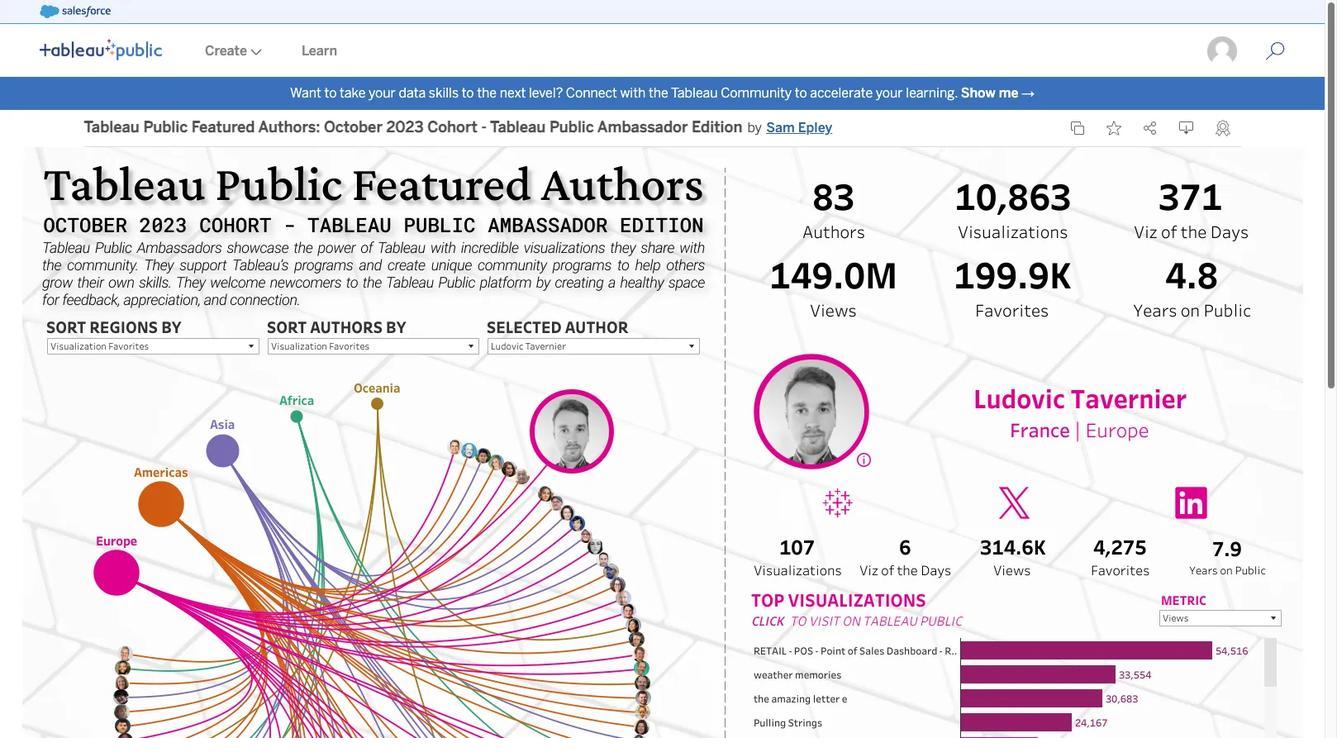 Task type: vqa. For each thing, say whether or not it's contained in the screenshot.
BY
yes



Task type: describe. For each thing, give the bounding box(es) containing it.
terry.turtle image
[[1206, 35, 1239, 68]]

featured
[[192, 118, 255, 137]]

logo image
[[40, 39, 162, 60]]

learn link
[[282, 26, 357, 77]]

learning.
[[906, 85, 958, 101]]

next
[[500, 85, 526, 101]]

accelerate
[[810, 85, 873, 101]]

take
[[340, 85, 366, 101]]

tableau public featured authors: october 2023 cohort - tableau public ambassador edition by sam epley
[[84, 118, 833, 137]]

go to search image
[[1246, 41, 1305, 61]]

2 the from the left
[[649, 85, 669, 101]]

skills
[[429, 85, 459, 101]]

2 public from the left
[[550, 118, 594, 137]]

cohort
[[428, 118, 478, 137]]

2 to from the left
[[462, 85, 474, 101]]

create button
[[185, 26, 282, 77]]

sam
[[767, 120, 795, 136]]

1 horizontal spatial tableau
[[490, 118, 546, 137]]

sam epley link
[[767, 118, 833, 138]]

0 horizontal spatial tableau
[[84, 118, 140, 137]]

show
[[961, 85, 996, 101]]

connect
[[566, 85, 617, 101]]

make a copy image
[[1070, 121, 1085, 136]]

show me link
[[961, 85, 1019, 101]]

level?
[[529, 85, 563, 101]]

1 to from the left
[[324, 85, 337, 101]]

1 public from the left
[[143, 118, 188, 137]]

data
[[399, 85, 426, 101]]

3 to from the left
[[795, 85, 807, 101]]



Task type: locate. For each thing, give the bounding box(es) containing it.
learn
[[302, 43, 337, 59]]

authors:
[[258, 118, 320, 137]]

1 horizontal spatial your
[[876, 85, 903, 101]]

me
[[999, 85, 1019, 101]]

2 your from the left
[[876, 85, 903, 101]]

with
[[620, 85, 646, 101]]

epley
[[798, 120, 833, 136]]

the left the next in the left top of the page
[[477, 85, 497, 101]]

nominate for viz of the day image
[[1216, 120, 1230, 136]]

2 horizontal spatial to
[[795, 85, 807, 101]]

ambassador
[[598, 118, 688, 137]]

october
[[324, 118, 383, 137]]

0 horizontal spatial public
[[143, 118, 188, 137]]

by
[[748, 120, 762, 136]]

1 your from the left
[[369, 85, 396, 101]]

want to take your data skills to the next level? connect with the tableau community to accelerate your learning. show me →
[[290, 85, 1035, 101]]

your
[[369, 85, 396, 101], [876, 85, 903, 101]]

-
[[481, 118, 487, 137]]

→
[[1022, 85, 1035, 101]]

0 horizontal spatial the
[[477, 85, 497, 101]]

your left learning.
[[876, 85, 903, 101]]

2 horizontal spatial tableau
[[671, 85, 718, 101]]

community
[[721, 85, 792, 101]]

create
[[205, 43, 247, 59]]

salesforce logo image
[[40, 5, 111, 18]]

tableau right the "-"
[[490, 118, 546, 137]]

1 horizontal spatial to
[[462, 85, 474, 101]]

1 horizontal spatial public
[[550, 118, 594, 137]]

your right take
[[369, 85, 396, 101]]

0 horizontal spatial your
[[369, 85, 396, 101]]

0 horizontal spatial to
[[324, 85, 337, 101]]

favorite button image
[[1106, 121, 1121, 136]]

1 horizontal spatial the
[[649, 85, 669, 101]]

the right with
[[649, 85, 669, 101]]

want
[[290, 85, 321, 101]]

public
[[143, 118, 188, 137], [550, 118, 594, 137]]

to
[[324, 85, 337, 101], [462, 85, 474, 101], [795, 85, 807, 101]]

the
[[477, 85, 497, 101], [649, 85, 669, 101]]

1 the from the left
[[477, 85, 497, 101]]

tableau up edition
[[671, 85, 718, 101]]

public left featured
[[143, 118, 188, 137]]

to left take
[[324, 85, 337, 101]]

tableau
[[671, 85, 718, 101], [84, 118, 140, 137], [490, 118, 546, 137]]

public down connect
[[550, 118, 594, 137]]

edition
[[692, 118, 743, 137]]

to up sam epley link
[[795, 85, 807, 101]]

2023
[[386, 118, 424, 137]]

to right skills
[[462, 85, 474, 101]]

tableau down logo
[[84, 118, 140, 137]]



